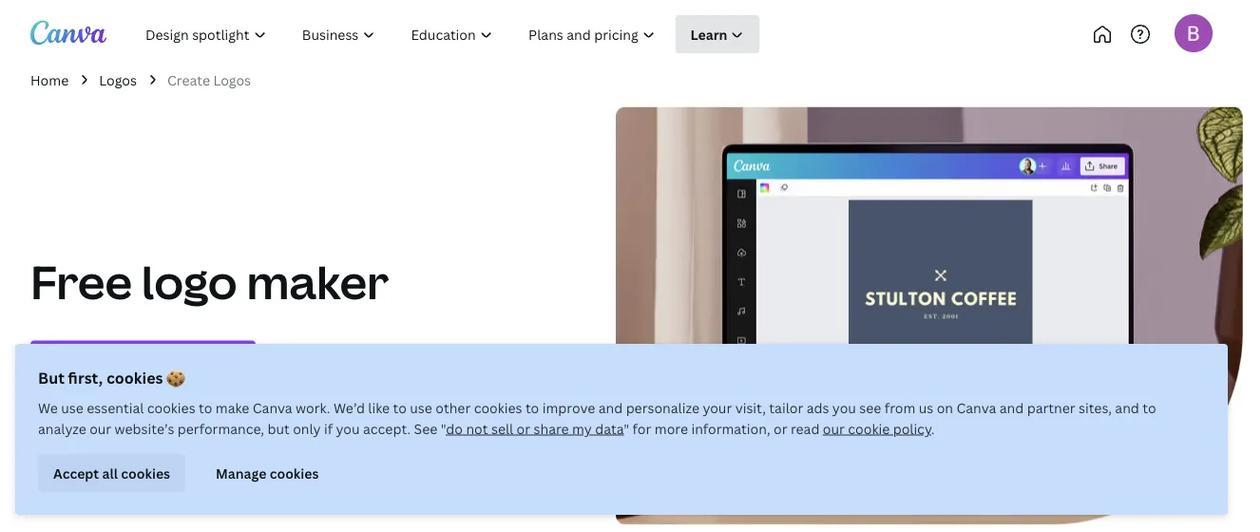 Task type: locate. For each thing, give the bounding box(es) containing it.
on
[[937, 399, 953, 417]]

2 our from the left
[[823, 420, 845, 438]]

1 horizontal spatial logos
[[213, 71, 251, 89]]

and up data
[[599, 399, 623, 417]]

logos right create
[[213, 71, 251, 89]]

or
[[517, 420, 530, 438], [774, 420, 788, 438]]

logos
[[99, 71, 137, 89], [213, 71, 251, 89]]

manage cookies
[[216, 464, 319, 482]]

if
[[324, 420, 333, 438]]

0 horizontal spatial or
[[517, 420, 530, 438]]

use up see
[[410, 399, 432, 417]]

0 vertical spatial you
[[832, 399, 856, 417]]

our down the essential
[[89, 420, 111, 438]]

our down ads
[[823, 420, 845, 438]]

1 to from the left
[[199, 399, 212, 417]]

" left for
[[624, 420, 629, 438]]

accept
[[53, 464, 99, 482]]

3 and from the left
[[1115, 399, 1139, 417]]

to up do not sell or share my data link
[[526, 399, 539, 417]]

0 horizontal spatial "
[[441, 420, 446, 438]]

cookies down only
[[270, 464, 319, 482]]

all
[[102, 464, 118, 482]]

1 " from the left
[[441, 420, 446, 438]]

but
[[38, 368, 64, 388]]

" right see
[[441, 420, 446, 438]]

1 vertical spatial you
[[336, 420, 360, 438]]

0 horizontal spatial our
[[89, 420, 111, 438]]

you
[[832, 399, 856, 417], [336, 420, 360, 438]]

manage
[[216, 464, 266, 482]]

to
[[199, 399, 212, 417], [393, 399, 407, 417], [526, 399, 539, 417], [1143, 399, 1156, 417]]

0 horizontal spatial use
[[61, 399, 84, 417]]

and right sites,
[[1115, 399, 1139, 417]]

2 canva from the left
[[957, 399, 996, 417]]

do
[[446, 420, 463, 438]]

website's
[[115, 420, 174, 438]]

create logos
[[167, 71, 251, 89]]

logos right home
[[99, 71, 137, 89]]

canva up but
[[253, 399, 292, 417]]

manage cookies button
[[201, 454, 334, 492]]

2 logos from the left
[[213, 71, 251, 89]]

we'd
[[334, 399, 365, 417]]

.
[[931, 420, 935, 438]]

see
[[414, 420, 437, 438]]

3 to from the left
[[526, 399, 539, 417]]

not
[[466, 420, 488, 438]]

to right like
[[393, 399, 407, 417]]

1 horizontal spatial or
[[774, 420, 788, 438]]

your
[[703, 399, 732, 417]]

🍪
[[167, 368, 182, 388]]

use
[[61, 399, 84, 417], [410, 399, 432, 417]]

sell
[[491, 420, 513, 438]]

1 horizontal spatial canva
[[957, 399, 996, 417]]

1 canva from the left
[[253, 399, 292, 417]]

do not sell or share my data link
[[446, 420, 624, 438]]

to right sites,
[[1143, 399, 1156, 417]]

our
[[89, 420, 111, 438], [823, 420, 845, 438]]

cookies
[[106, 368, 163, 388], [147, 399, 195, 417], [474, 399, 522, 417], [121, 464, 170, 482], [270, 464, 319, 482]]

2 use from the left
[[410, 399, 432, 417]]

0 horizontal spatial canva
[[253, 399, 292, 417]]

you left see
[[832, 399, 856, 417]]

1 horizontal spatial and
[[1000, 399, 1024, 417]]

1 horizontal spatial use
[[410, 399, 432, 417]]

policy
[[893, 420, 931, 438]]

you right the if
[[336, 420, 360, 438]]

1 use from the left
[[61, 399, 84, 417]]

home link
[[30, 69, 69, 91]]

free logo maker
[[30, 250, 389, 313]]

we use essential cookies to make canva work. we'd like to use other cookies to improve and personalize your visit, tailor ads you see from us on canva and partner sites, and to analyze our website's performance, but only if you accept. see "
[[38, 399, 1156, 438]]

or down tailor
[[774, 420, 788, 438]]

cookies down '🍪'
[[147, 399, 195, 417]]

0 horizontal spatial and
[[599, 399, 623, 417]]

1 our from the left
[[89, 420, 111, 438]]

0 horizontal spatial you
[[336, 420, 360, 438]]

use up analyze
[[61, 399, 84, 417]]

or right sell
[[517, 420, 530, 438]]

1 horizontal spatial "
[[624, 420, 629, 438]]

top level navigation element
[[129, 15, 824, 53]]

and
[[599, 399, 623, 417], [1000, 399, 1024, 417], [1115, 399, 1139, 417]]

canva right the on
[[957, 399, 996, 417]]

free
[[30, 250, 132, 313]]

home
[[30, 71, 69, 89]]

4 to from the left
[[1143, 399, 1156, 417]]

my
[[572, 420, 592, 438]]

0 horizontal spatial logos
[[99, 71, 137, 89]]

visit,
[[735, 399, 766, 417]]

read
[[791, 420, 820, 438]]

tailor
[[769, 399, 803, 417]]

like
[[368, 399, 390, 417]]

more
[[655, 420, 688, 438]]

1 horizontal spatial our
[[823, 420, 845, 438]]

"
[[441, 420, 446, 438], [624, 420, 629, 438]]

essential
[[87, 399, 144, 417]]

cookies up sell
[[474, 399, 522, 417]]

canva
[[253, 399, 292, 417], [957, 399, 996, 417]]

but
[[268, 420, 290, 438]]

share
[[534, 420, 569, 438]]

2 or from the left
[[774, 420, 788, 438]]

maker
[[247, 250, 389, 313]]

1 logos from the left
[[99, 71, 137, 89]]

and left partner
[[1000, 399, 1024, 417]]

to up performance,
[[199, 399, 212, 417]]

2 horizontal spatial and
[[1115, 399, 1139, 417]]



Task type: describe. For each thing, give the bounding box(es) containing it.
us
[[919, 399, 934, 417]]

1 and from the left
[[599, 399, 623, 417]]

1 horizontal spatial you
[[832, 399, 856, 417]]

2 " from the left
[[624, 420, 629, 438]]

logos link
[[99, 69, 137, 91]]

2 and from the left
[[1000, 399, 1024, 417]]

we
[[38, 399, 58, 417]]

make
[[216, 399, 249, 417]]

for
[[633, 420, 651, 438]]

first,
[[68, 368, 103, 388]]

partner
[[1027, 399, 1076, 417]]

" inside the we use essential cookies to make canva work. we'd like to use other cookies to improve and personalize your visit, tailor ads you see from us on canva and partner sites, and to analyze our website's performance, but only if you accept. see "
[[441, 420, 446, 438]]

cafe logo image
[[849, 200, 1033, 384]]

but first, cookies 🍪
[[38, 368, 182, 388]]

other
[[436, 399, 471, 417]]

improve
[[542, 399, 595, 417]]

accept all cookies
[[53, 464, 170, 482]]

accept.
[[363, 420, 411, 438]]

data
[[595, 420, 624, 438]]

our inside the we use essential cookies to make canva work. we'd like to use other cookies to improve and personalize your visit, tailor ads you see from us on canva and partner sites, and to analyze our website's performance, but only if you accept. see "
[[89, 420, 111, 438]]

accept all cookies button
[[38, 454, 185, 492]]

sites,
[[1079, 399, 1112, 417]]

performance,
[[178, 420, 264, 438]]

cookie
[[848, 420, 890, 438]]

2 to from the left
[[393, 399, 407, 417]]

see
[[860, 399, 881, 417]]

analyze
[[38, 420, 86, 438]]

our cookie policy link
[[823, 420, 931, 438]]

cookies right the all
[[121, 464, 170, 482]]

logo
[[141, 250, 237, 313]]

1 or from the left
[[517, 420, 530, 438]]

information,
[[691, 420, 770, 438]]

ads
[[807, 399, 829, 417]]

personalize
[[626, 399, 700, 417]]

cookies up the essential
[[106, 368, 163, 388]]

from
[[885, 399, 916, 417]]

only
[[293, 420, 321, 438]]

work.
[[296, 399, 330, 417]]

do not sell or share my data " for more information, or read our cookie policy .
[[446, 420, 935, 438]]

create
[[167, 71, 210, 89]]



Task type: vqa. For each thing, say whether or not it's contained in the screenshot.
first use from the left
yes



